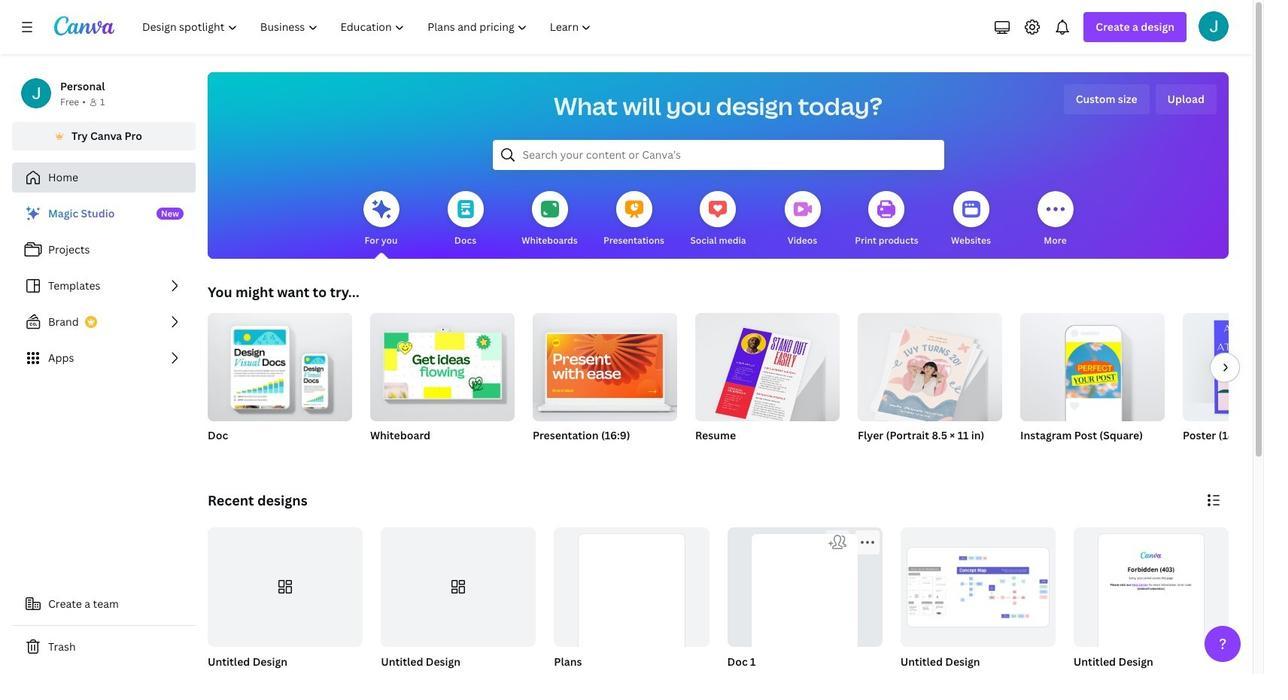 Task type: describe. For each thing, give the bounding box(es) containing it.
Search search field
[[523, 141, 914, 169]]

john smith image
[[1199, 11, 1229, 41]]

top level navigation element
[[132, 12, 605, 42]]



Task type: vqa. For each thing, say whether or not it's contained in the screenshot.
Top level navigation element
yes



Task type: locate. For each thing, give the bounding box(es) containing it.
None search field
[[492, 140, 944, 170]]

list
[[12, 199, 196, 373]]

group
[[208, 307, 352, 462], [208, 307, 352, 421], [370, 307, 515, 462], [370, 307, 515, 421], [533, 307, 677, 462], [533, 307, 677, 421], [695, 307, 840, 462], [695, 307, 840, 428], [858, 307, 1002, 462], [858, 307, 1002, 426], [1020, 307, 1165, 462], [1020, 307, 1165, 421], [1183, 313, 1264, 462], [1183, 313, 1264, 421], [205, 527, 363, 674], [208, 527, 363, 647], [378, 527, 536, 674], [381, 527, 536, 647], [551, 527, 709, 674], [724, 527, 882, 674], [727, 527, 882, 674], [897, 527, 1055, 674], [900, 527, 1055, 647], [1071, 527, 1229, 674], [1074, 527, 1229, 674]]



